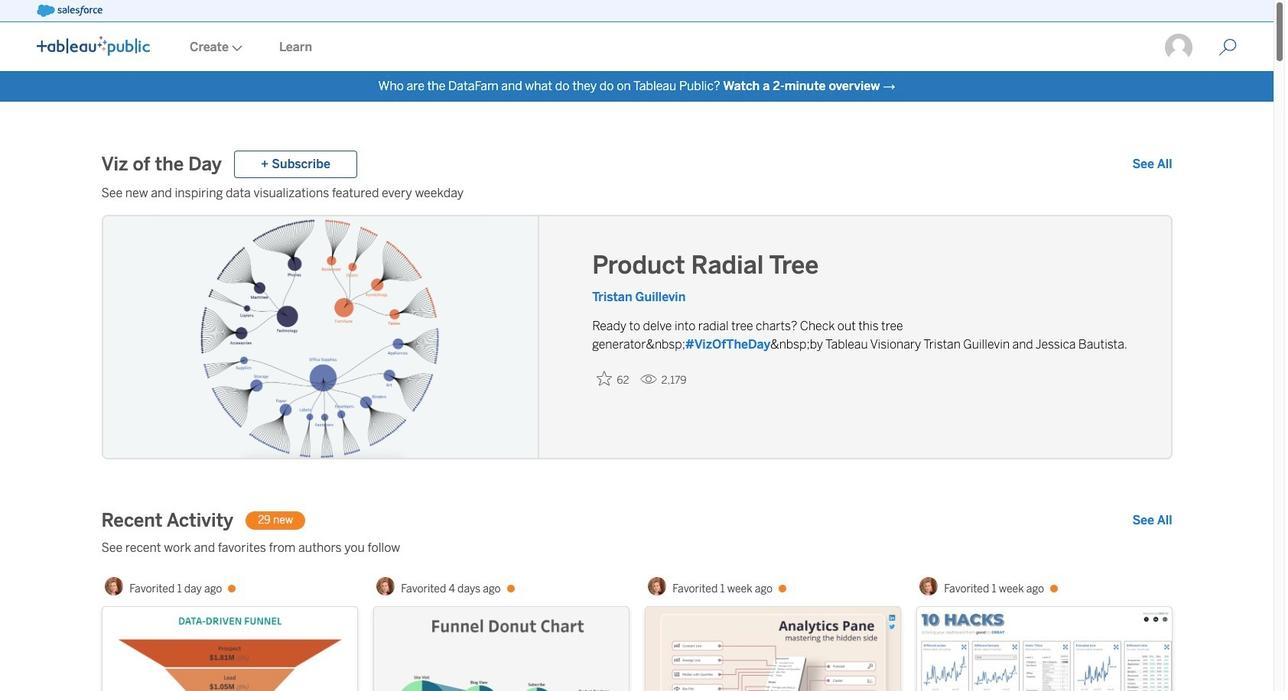 Task type: locate. For each thing, give the bounding box(es) containing it.
2 angela drucioc image from the left
[[377, 577, 395, 596]]

see recent work and favorites from authors you follow element
[[101, 539, 1172, 558]]

see all recent activity element
[[1132, 512, 1172, 530]]

salesforce logo image
[[37, 5, 102, 17]]

angela drucioc image
[[105, 577, 123, 596], [377, 577, 395, 596], [648, 577, 666, 596], [920, 577, 938, 596]]

Add Favorite button
[[592, 366, 634, 392]]

4 angela drucioc image from the left
[[920, 577, 938, 596]]

see new and inspiring data visualizations featured every weekday element
[[101, 184, 1172, 203]]

3 angela drucioc image from the left
[[648, 577, 666, 596]]

4 workbook thumbnail image from the left
[[917, 607, 1171, 691]]

workbook thumbnail image
[[102, 607, 357, 691], [374, 607, 628, 691], [645, 607, 900, 691], [917, 607, 1171, 691]]

1 angela drucioc image from the left
[[105, 577, 123, 596]]

1 workbook thumbnail image from the left
[[102, 607, 357, 691]]



Task type: describe. For each thing, give the bounding box(es) containing it.
see all viz of the day element
[[1132, 155, 1172, 174]]

angela drucioc image for third 'workbook thumbnail'
[[648, 577, 666, 596]]

add favorite image
[[597, 371, 612, 386]]

create image
[[229, 45, 242, 51]]

angela drucioc image for 1st 'workbook thumbnail'
[[105, 577, 123, 596]]

recent activity heading
[[101, 509, 233, 533]]

viz of the day heading
[[101, 152, 222, 177]]

tableau public viz of the day image
[[103, 216, 540, 461]]

3 workbook thumbnail image from the left
[[645, 607, 900, 691]]

angela drucioc image for 3rd 'workbook thumbnail' from the right
[[377, 577, 395, 596]]

go to search image
[[1200, 38, 1255, 57]]

2 workbook thumbnail image from the left
[[374, 607, 628, 691]]

logo image
[[37, 36, 150, 56]]

angela drucioc image for 4th 'workbook thumbnail'
[[920, 577, 938, 596]]



Task type: vqa. For each thing, say whether or not it's contained in the screenshot.
Navigation option
no



